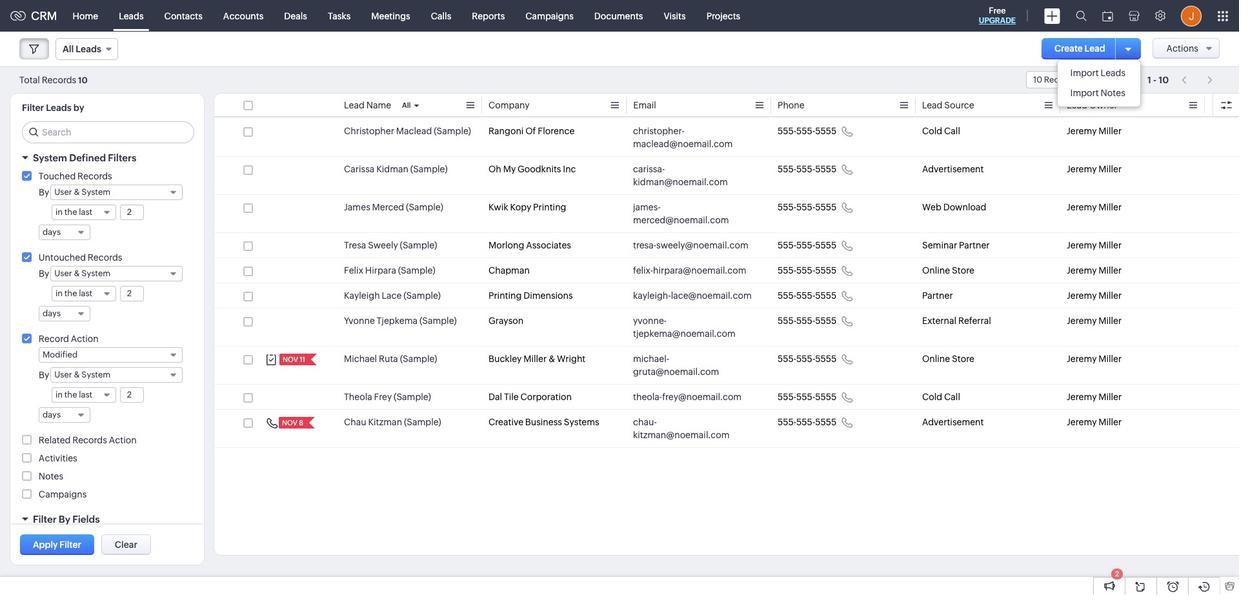 Task type: locate. For each thing, give the bounding box(es) containing it.
all up total records 10
[[63, 44, 74, 54]]

2 vertical spatial days field
[[39, 407, 90, 423]]

1 jeremy from the top
[[1067, 126, 1097, 136]]

days up untouched
[[43, 227, 61, 237]]

1 vertical spatial import
[[1071, 88, 1100, 98]]

seminar
[[923, 240, 958, 251]]

jeremy for kayleigh-lace@noemail.com
[[1067, 291, 1097, 301]]

user down the touched
[[54, 187, 72, 197]]

1 user from the top
[[54, 187, 72, 197]]

0 vertical spatial all
[[63, 44, 74, 54]]

1 vertical spatial days field
[[39, 306, 90, 322]]

(sample) right frey
[[394, 392, 431, 402]]

0 vertical spatial in the last
[[56, 207, 92, 217]]

in the last field up related records action
[[52, 387, 116, 403]]

partner right seminar
[[960, 240, 990, 251]]

miller
[[1099, 126, 1122, 136], [1099, 164, 1122, 174], [1099, 202, 1122, 212], [1099, 240, 1122, 251], [1099, 265, 1122, 276], [1099, 291, 1122, 301], [1099, 316, 1122, 326], [524, 354, 547, 364], [1099, 354, 1122, 364], [1099, 392, 1122, 402], [1099, 417, 1122, 427]]

555-555-5555 for carissa- kidman@noemail.com
[[778, 164, 837, 174]]

jeremy for tresa-sweely@noemail.com
[[1067, 240, 1097, 251]]

all inside field
[[63, 44, 74, 54]]

7 jeremy miller from the top
[[1067, 316, 1122, 326]]

1 horizontal spatial action
[[109, 435, 137, 446]]

records left per in the top right of the page
[[1045, 75, 1077, 85]]

1 vertical spatial call
[[945, 392, 961, 402]]

records right untouched
[[88, 252, 122, 263]]

10 records per page
[[1034, 75, 1113, 85]]

8
[[299, 419, 303, 427]]

cold call
[[923, 126, 961, 136], [923, 392, 961, 402]]

kwik kopy printing
[[489, 202, 567, 212]]

last up related records action
[[79, 390, 92, 400]]

10 inside field
[[1034, 75, 1043, 85]]

michael ruta (sample) link
[[344, 353, 437, 365]]

1 user & system from the top
[[54, 187, 110, 197]]

records up filter leads by
[[42, 75, 76, 85]]

michael- gruta@noemail.com
[[633, 354, 719, 377]]

7 555-555-5555 from the top
[[778, 316, 837, 326]]

in for touched
[[56, 207, 63, 217]]

2 vertical spatial days
[[43, 410, 61, 420]]

row group
[[214, 119, 1240, 448]]

days field up record action
[[39, 306, 90, 322]]

lead left source
[[923, 100, 943, 110]]

1 cold call from the top
[[923, 126, 961, 136]]

& inside row group
[[549, 354, 555, 364]]

2 vertical spatial the
[[64, 390, 77, 400]]

lead up import leads
[[1085, 43, 1106, 54]]

2 days from the top
[[43, 309, 61, 318]]

system defined filters button
[[10, 147, 204, 169]]

555-555-5555 for james- merced@noemail.com
[[778, 202, 837, 212]]

1 vertical spatial user
[[54, 269, 72, 278]]

user & system field down filters
[[51, 185, 183, 200]]

1 online from the top
[[923, 265, 951, 276]]

tasks link
[[318, 0, 361, 31]]

User & System field
[[51, 185, 183, 200], [51, 266, 183, 282], [51, 367, 183, 383]]

user & system field down untouched records
[[51, 266, 183, 282]]

2 user from the top
[[54, 269, 72, 278]]

0 vertical spatial online store
[[923, 265, 975, 276]]

10 5555 from the top
[[816, 417, 837, 427]]

reports link
[[462, 0, 515, 31]]

1 last from the top
[[79, 207, 92, 217]]

1 vertical spatial days
[[43, 309, 61, 318]]

2 horizontal spatial 10
[[1159, 75, 1169, 85]]

tresa-sweely@noemail.com link
[[633, 239, 749, 252]]

2 cold from the top
[[923, 392, 943, 402]]

2 last from the top
[[79, 289, 92, 298]]

cold for christopher- maclead@noemail.com
[[923, 126, 943, 136]]

5 jeremy from the top
[[1067, 265, 1097, 276]]

visits
[[664, 11, 686, 21]]

&
[[74, 187, 80, 197], [74, 269, 80, 278], [549, 354, 555, 364], [74, 370, 80, 380]]

theola frey (sample)
[[344, 392, 431, 402]]

frey@noemail.com
[[663, 392, 742, 402]]

chau- kitzman@noemail.com link
[[633, 416, 752, 442]]

deals link
[[274, 0, 318, 31]]

notes up owner
[[1101, 88, 1126, 98]]

(sample) for felix hirpara (sample)
[[398, 265, 436, 276]]

1 in from the top
[[56, 207, 63, 217]]

10 jeremy from the top
[[1067, 417, 1097, 427]]

(sample) right merced
[[406, 202, 443, 212]]

miller for kayleigh-lace@noemail.com
[[1099, 291, 1122, 301]]

0 horizontal spatial printing
[[489, 291, 522, 301]]

records for 10
[[1045, 75, 1077, 85]]

1 in the last from the top
[[56, 207, 92, 217]]

seminar partner
[[923, 240, 990, 251]]

2 advertisement from the top
[[923, 417, 984, 427]]

records
[[42, 75, 76, 85], [1045, 75, 1077, 85], [78, 171, 112, 181], [88, 252, 122, 263], [72, 435, 107, 446]]

days field
[[39, 225, 90, 240], [39, 306, 90, 322], [39, 407, 90, 423]]

in the last down modified
[[56, 390, 92, 400]]

miller for carissa- kidman@noemail.com
[[1099, 164, 1122, 174]]

2 vertical spatial in the last
[[56, 390, 92, 400]]

0 vertical spatial in
[[56, 207, 63, 217]]

jeremy miller for carissa- kidman@noemail.com
[[1067, 164, 1122, 174]]

system down the modified field
[[82, 370, 110, 380]]

import notes link
[[1058, 83, 1141, 103]]

2 vertical spatial last
[[79, 390, 92, 400]]

in for untouched
[[56, 289, 63, 298]]

user & system down modified
[[54, 370, 110, 380]]

Search text field
[[23, 122, 194, 143]]

campaigns right "reports" "link"
[[526, 11, 574, 21]]

store down seminar partner
[[952, 265, 975, 276]]

3 user from the top
[[54, 370, 72, 380]]

user & system down the touched records
[[54, 187, 110, 197]]

(sample) right maclead
[[434, 126, 471, 136]]

online down seminar
[[923, 265, 951, 276]]

associates
[[526, 240, 571, 251]]

tjepkema@noemail.com
[[633, 329, 736, 339]]

leads right 'home'
[[119, 11, 144, 21]]

555-555-5555
[[778, 126, 837, 136], [778, 164, 837, 174], [778, 202, 837, 212], [778, 240, 837, 251], [778, 265, 837, 276], [778, 291, 837, 301], [778, 316, 837, 326], [778, 354, 837, 364], [778, 392, 837, 402], [778, 417, 837, 427]]

2 online store from the top
[[923, 354, 975, 364]]

create menu image
[[1045, 8, 1061, 24]]

1 import from the top
[[1071, 68, 1100, 78]]

advertisement for carissa- kidman@noemail.com
[[923, 164, 984, 174]]

accounts link
[[213, 0, 274, 31]]

1 call from the top
[[945, 126, 961, 136]]

user & system down untouched records
[[54, 269, 110, 278]]

5555 for chau- kitzman@noemail.com
[[816, 417, 837, 427]]

4 5555 from the top
[[816, 240, 837, 251]]

0 vertical spatial cold
[[923, 126, 943, 136]]

in the last field
[[52, 205, 116, 220], [52, 286, 116, 302], [52, 387, 116, 403]]

notes down activities
[[39, 471, 63, 482]]

user down untouched
[[54, 269, 72, 278]]

(sample) right kitzman
[[404, 417, 441, 427]]

per
[[1078, 75, 1091, 85]]

(sample) right sweely in the left of the page
[[400, 240, 437, 251]]

in down modified
[[56, 390, 63, 400]]

system up the touched
[[33, 152, 67, 163]]

days for untouched records
[[43, 309, 61, 318]]

untouched records
[[39, 252, 122, 263]]

None text field
[[121, 388, 143, 402]]

filter down total
[[22, 103, 44, 113]]

7 jeremy from the top
[[1067, 316, 1097, 326]]

3 the from the top
[[64, 390, 77, 400]]

leads for filter leads by
[[46, 103, 72, 113]]

2 555-555-5555 from the top
[[778, 164, 837, 174]]

0 horizontal spatial action
[[71, 334, 99, 344]]

8 555-555-5555 from the top
[[778, 354, 837, 364]]

oh
[[489, 164, 502, 174]]

555-555-5555 for michael- gruta@noemail.com
[[778, 354, 837, 364]]

filter
[[22, 103, 44, 113], [33, 514, 57, 525], [60, 540, 81, 550]]

1 store from the top
[[952, 265, 975, 276]]

advertisement for chau- kitzman@noemail.com
[[923, 417, 984, 427]]

projects
[[707, 11, 741, 21]]

2 vertical spatial in the last field
[[52, 387, 116, 403]]

555-555-5555 for tresa-sweely@noemail.com
[[778, 240, 837, 251]]

jeremy miller for yvonne- tjepkema@noemail.com
[[1067, 316, 1122, 326]]

(sample) up kayleigh lace (sample)
[[398, 265, 436, 276]]

0 vertical spatial advertisement
[[923, 164, 984, 174]]

1 vertical spatial online store
[[923, 354, 975, 364]]

3 jeremy miller from the top
[[1067, 202, 1122, 212]]

4 555-555-5555 from the top
[[778, 240, 837, 251]]

1 horizontal spatial campaigns
[[526, 11, 574, 21]]

sweely@noemail.com
[[657, 240, 749, 251]]

None text field
[[121, 205, 143, 220], [121, 287, 143, 301], [121, 205, 143, 220], [121, 287, 143, 301]]

leads inside all leads field
[[76, 44, 101, 54]]

in the last down untouched records
[[56, 289, 92, 298]]

user
[[54, 187, 72, 197], [54, 269, 72, 278], [54, 370, 72, 380]]

1 555-555-5555 from the top
[[778, 126, 837, 136]]

kayleigh-lace@noemail.com link
[[633, 289, 752, 302]]

free
[[989, 6, 1006, 15]]

1 5555 from the top
[[816, 126, 837, 136]]

1 vertical spatial user & system
[[54, 269, 110, 278]]

555-555-5555 for chau- kitzman@noemail.com
[[778, 417, 837, 427]]

cold call for christopher- maclead@noemail.com
[[923, 126, 961, 136]]

5 jeremy miller from the top
[[1067, 265, 1122, 276]]

tasks
[[328, 11, 351, 21]]

partner up external
[[923, 291, 953, 301]]

0 vertical spatial filter
[[22, 103, 44, 113]]

1 days field from the top
[[39, 225, 90, 240]]

last for untouched
[[79, 289, 92, 298]]

merced
[[372, 202, 404, 212]]

1 vertical spatial user & system field
[[51, 266, 183, 282]]

call
[[945, 126, 961, 136], [945, 392, 961, 402]]

(sample) for theola frey (sample)
[[394, 392, 431, 402]]

miller for yvonne- tjepkema@noemail.com
[[1099, 316, 1122, 326]]

2 vertical spatial filter
[[60, 540, 81, 550]]

0 vertical spatial cold call
[[923, 126, 961, 136]]

user for touched
[[54, 187, 72, 197]]

nov for michael
[[283, 356, 298, 364]]

dimensions
[[524, 291, 573, 301]]

2 in the last from the top
[[56, 289, 92, 298]]

0 vertical spatial partner
[[960, 240, 990, 251]]

& left wright
[[549, 354, 555, 364]]

1 vertical spatial in the last field
[[52, 286, 116, 302]]

by left fields
[[59, 514, 70, 525]]

michael
[[344, 354, 377, 364]]

printing up grayson
[[489, 291, 522, 301]]

0 vertical spatial in the last field
[[52, 205, 116, 220]]

2 in from the top
[[56, 289, 63, 298]]

corporation
[[521, 392, 572, 402]]

online down external
[[923, 354, 951, 364]]

2 import from the top
[[1071, 88, 1100, 98]]

1 vertical spatial filter
[[33, 514, 57, 525]]

1 vertical spatial printing
[[489, 291, 522, 301]]

2 in the last field from the top
[[52, 286, 116, 302]]

jeremy miller
[[1067, 126, 1122, 136], [1067, 164, 1122, 174], [1067, 202, 1122, 212], [1067, 240, 1122, 251], [1067, 265, 1122, 276], [1067, 291, 1122, 301], [1067, 316, 1122, 326], [1067, 354, 1122, 364], [1067, 392, 1122, 402], [1067, 417, 1122, 427]]

last down the touched records
[[79, 207, 92, 217]]

5 555-555-5555 from the top
[[778, 265, 837, 276]]

2 user & system field from the top
[[51, 266, 183, 282]]

calendar image
[[1103, 11, 1114, 21]]

3 last from the top
[[79, 390, 92, 400]]

1 vertical spatial cold
[[923, 392, 943, 402]]

1 online store from the top
[[923, 265, 975, 276]]

9 jeremy from the top
[[1067, 392, 1097, 402]]

in down untouched
[[56, 289, 63, 298]]

2 the from the top
[[64, 289, 77, 298]]

2 jeremy from the top
[[1067, 164, 1097, 174]]

1 days from the top
[[43, 227, 61, 237]]

leads down 'home'
[[76, 44, 101, 54]]

2 online from the top
[[923, 354, 951, 364]]

reports
[[472, 11, 505, 21]]

1 vertical spatial action
[[109, 435, 137, 446]]

1 vertical spatial the
[[64, 289, 77, 298]]

10 inside total records 10
[[78, 75, 88, 85]]

store down external referral
[[952, 354, 975, 364]]

0 vertical spatial call
[[945, 126, 961, 136]]

1 vertical spatial advertisement
[[923, 417, 984, 427]]

online store down external referral
[[923, 354, 975, 364]]

navigation
[[1176, 70, 1220, 89]]

1 cold from the top
[[923, 126, 943, 136]]

(sample) for james merced (sample)
[[406, 202, 443, 212]]

2 vertical spatial user
[[54, 370, 72, 380]]

10 jeremy miller from the top
[[1067, 417, 1122, 427]]

10 555-555-5555 from the top
[[778, 417, 837, 427]]

(sample) for chau kitzman (sample)
[[404, 417, 441, 427]]

0 vertical spatial user & system field
[[51, 185, 183, 200]]

2 store from the top
[[952, 354, 975, 364]]

2 call from the top
[[945, 392, 961, 402]]

in the last field down the touched records
[[52, 205, 116, 220]]

last for touched
[[79, 207, 92, 217]]

filter leads by
[[22, 103, 84, 113]]

store for felix-hirpara@noemail.com
[[952, 265, 975, 276]]

(sample) right tjepkema
[[420, 316, 457, 326]]

2 jeremy miller from the top
[[1067, 164, 1122, 174]]

3 days field from the top
[[39, 407, 90, 423]]

1 horizontal spatial notes
[[1101, 88, 1126, 98]]

morlong associates
[[489, 240, 571, 251]]

external
[[923, 316, 957, 326]]

tresa sweely (sample) link
[[344, 239, 437, 252]]

records down "defined"
[[78, 171, 112, 181]]

online store down seminar partner
[[923, 265, 975, 276]]

michael-
[[633, 354, 670, 364]]

import inside "link"
[[1071, 88, 1100, 98]]

(sample) right ruta
[[400, 354, 437, 364]]

online store for felix-hirpara@noemail.com
[[923, 265, 975, 276]]

clear
[[115, 540, 137, 550]]

1 vertical spatial store
[[952, 354, 975, 364]]

1 vertical spatial in
[[56, 289, 63, 298]]

nov left 8
[[282, 419, 298, 427]]

6 jeremy miller from the top
[[1067, 291, 1122, 301]]

5 5555 from the top
[[816, 265, 837, 276]]

james-
[[633, 202, 661, 212]]

9 5555 from the top
[[816, 392, 837, 402]]

all up christopher maclead (sample)
[[402, 101, 411, 109]]

6 555-555-5555 from the top
[[778, 291, 837, 301]]

10 up by in the left top of the page
[[78, 75, 88, 85]]

2 cold call from the top
[[923, 392, 961, 402]]

yvonne
[[344, 316, 375, 326]]

(sample) right lace
[[404, 291, 441, 301]]

nov left '11'
[[283, 356, 298, 364]]

florence
[[538, 126, 575, 136]]

1 vertical spatial campaigns
[[39, 489, 87, 500]]

filter by fields
[[33, 514, 100, 525]]

tresa-sweely@noemail.com
[[633, 240, 749, 251]]

0 vertical spatial notes
[[1101, 88, 1126, 98]]

1 horizontal spatial all
[[402, 101, 411, 109]]

creative
[[489, 417, 524, 427]]

lead down the import notes
[[1067, 100, 1088, 110]]

call for theola-frey@noemail.com
[[945, 392, 961, 402]]

(sample) for michael ruta (sample)
[[400, 354, 437, 364]]

1 vertical spatial nov
[[282, 419, 298, 427]]

1 horizontal spatial 10
[[1034, 75, 1043, 85]]

michael- gruta@noemail.com link
[[633, 353, 752, 378]]

1 vertical spatial notes
[[39, 471, 63, 482]]

10 right -
[[1159, 75, 1169, 85]]

the for touched
[[64, 207, 77, 217]]

cold for theola-frey@noemail.com
[[923, 392, 943, 402]]

1 horizontal spatial printing
[[533, 202, 567, 212]]

0 vertical spatial user
[[54, 187, 72, 197]]

kayleigh-
[[633, 291, 671, 301]]

in the last field down untouched records
[[52, 286, 116, 302]]

7 5555 from the top
[[816, 316, 837, 326]]

calls link
[[421, 0, 462, 31]]

1 jeremy miller from the top
[[1067, 126, 1122, 136]]

create lead
[[1055, 43, 1106, 54]]

records inside field
[[1045, 75, 1077, 85]]

all for all leads
[[63, 44, 74, 54]]

days up record
[[43, 309, 61, 318]]

systems
[[564, 417, 600, 427]]

printing right kopy
[[533, 202, 567, 212]]

0 vertical spatial the
[[64, 207, 77, 217]]

2 user & system from the top
[[54, 269, 110, 278]]

yvonne- tjepkema@noemail.com link
[[633, 314, 752, 340]]

lead left name on the top of the page
[[344, 100, 365, 110]]

profile image
[[1182, 5, 1202, 26]]

filter for filter by fields
[[33, 514, 57, 525]]

2 vertical spatial user & system
[[54, 370, 110, 380]]

1 vertical spatial partner
[[923, 291, 953, 301]]

555-555-5555 for theola-frey@noemail.com
[[778, 392, 837, 402]]

crm
[[31, 9, 57, 23]]

days field up related
[[39, 407, 90, 423]]

0 horizontal spatial all
[[63, 44, 74, 54]]

jeremy
[[1067, 126, 1097, 136], [1067, 164, 1097, 174], [1067, 202, 1097, 212], [1067, 240, 1097, 251], [1067, 265, 1097, 276], [1067, 291, 1097, 301], [1067, 316, 1097, 326], [1067, 354, 1097, 364], [1067, 392, 1097, 402], [1067, 417, 1097, 427]]

1 vertical spatial online
[[923, 354, 951, 364]]

jeremy miller for theola-frey@noemail.com
[[1067, 392, 1122, 402]]

0 vertical spatial import
[[1071, 68, 1100, 78]]

2 vertical spatial user & system field
[[51, 367, 183, 383]]

3 jeremy from the top
[[1067, 202, 1097, 212]]

the down modified
[[64, 390, 77, 400]]

records for touched
[[78, 171, 112, 181]]

james merced (sample) link
[[344, 201, 443, 214]]

0 vertical spatial days
[[43, 227, 61, 237]]

the down untouched
[[64, 289, 77, 298]]

filter up apply
[[33, 514, 57, 525]]

(sample) inside 'link'
[[406, 202, 443, 212]]

6 5555 from the top
[[816, 291, 837, 301]]

records right related
[[72, 435, 107, 446]]

0 horizontal spatial partner
[[923, 291, 953, 301]]

0 vertical spatial nov
[[283, 356, 298, 364]]

by down modified
[[39, 370, 49, 380]]

0 horizontal spatial 10
[[78, 75, 88, 85]]

leads up the import notes "link"
[[1101, 68, 1126, 78]]

6 jeremy from the top
[[1067, 291, 1097, 301]]

leads inside import leads link
[[1101, 68, 1126, 78]]

(sample) right kidman
[[411, 164, 448, 174]]

2 5555 from the top
[[816, 164, 837, 174]]

1 vertical spatial last
[[79, 289, 92, 298]]

felix-hirpara@noemail.com link
[[633, 264, 747, 277]]

555-555-5555 for felix-hirpara@noemail.com
[[778, 265, 837, 276]]

michael ruta (sample)
[[344, 354, 437, 364]]

days up related
[[43, 410, 61, 420]]

2 vertical spatial in
[[56, 390, 63, 400]]

10 left per in the top right of the page
[[1034, 75, 1043, 85]]

filter inside dropdown button
[[33, 514, 57, 525]]

carissa kidman (sample)
[[344, 164, 448, 174]]

campaigns up filter by fields
[[39, 489, 87, 500]]

9 jeremy miller from the top
[[1067, 392, 1122, 402]]

(sample) for yvonne tjepkema (sample)
[[420, 316, 457, 326]]

modified
[[43, 350, 78, 360]]

0 vertical spatial days field
[[39, 225, 90, 240]]

home link
[[62, 0, 109, 31]]

0 horizontal spatial campaigns
[[39, 489, 87, 500]]

the down the touched records
[[64, 207, 77, 217]]

0 vertical spatial online
[[923, 265, 951, 276]]

0 vertical spatial user & system
[[54, 187, 110, 197]]

all
[[63, 44, 74, 54], [402, 101, 411, 109]]

1 in the last field from the top
[[52, 205, 116, 220]]

yvonne- tjepkema@noemail.com
[[633, 316, 736, 339]]

filter right apply
[[60, 540, 81, 550]]

user & system field down the modified field
[[51, 367, 183, 383]]

4 jeremy from the top
[[1067, 240, 1097, 251]]

jeremy for christopher- maclead@noemail.com
[[1067, 126, 1097, 136]]

0 vertical spatial last
[[79, 207, 92, 217]]

leads link
[[109, 0, 154, 31]]

records for related
[[72, 435, 107, 446]]

1 vertical spatial all
[[402, 101, 411, 109]]

(sample) for tresa sweely (sample)
[[400, 240, 437, 251]]

1 the from the top
[[64, 207, 77, 217]]

1 advertisement from the top
[[923, 164, 984, 174]]

555-
[[778, 126, 797, 136], [797, 126, 816, 136], [778, 164, 797, 174], [797, 164, 816, 174], [778, 202, 797, 212], [797, 202, 816, 212], [778, 240, 797, 251], [797, 240, 816, 251], [778, 265, 797, 276], [797, 265, 816, 276], [778, 291, 797, 301], [797, 291, 816, 301], [778, 316, 797, 326], [797, 316, 816, 326], [778, 354, 797, 364], [797, 354, 816, 364], [778, 392, 797, 402], [797, 392, 816, 402], [778, 417, 797, 427], [797, 417, 816, 427]]

create menu element
[[1037, 0, 1069, 31]]

2 days field from the top
[[39, 306, 90, 322]]

5555 for tresa-sweely@noemail.com
[[816, 240, 837, 251]]

1 horizontal spatial partner
[[960, 240, 990, 251]]

8 jeremy from the top
[[1067, 354, 1097, 364]]

filter for filter leads by
[[22, 103, 44, 113]]

days field up untouched
[[39, 225, 90, 240]]

user down modified
[[54, 370, 72, 380]]

leads left by in the left top of the page
[[46, 103, 72, 113]]

1 - 10
[[1148, 75, 1169, 85]]

christopher maclead (sample)
[[344, 126, 471, 136]]

9 555-555-5555 from the top
[[778, 392, 837, 402]]

8 jeremy miller from the top
[[1067, 354, 1122, 364]]

555-555-5555 for yvonne- tjepkema@noemail.com
[[778, 316, 837, 326]]

0 vertical spatial store
[[952, 265, 975, 276]]

in the last down the touched records
[[56, 207, 92, 217]]

0 vertical spatial campaigns
[[526, 11, 574, 21]]

8 5555 from the top
[[816, 354, 837, 364]]

3 555-555-5555 from the top
[[778, 202, 837, 212]]

in down the touched
[[56, 207, 63, 217]]

0 vertical spatial printing
[[533, 202, 567, 212]]

1 user & system field from the top
[[51, 185, 183, 200]]

1 vertical spatial in the last
[[56, 289, 92, 298]]

3 5555 from the top
[[816, 202, 837, 212]]

referral
[[959, 316, 992, 326]]

4 jeremy miller from the top
[[1067, 240, 1122, 251]]

chau
[[344, 417, 367, 427]]

1 vertical spatial cold call
[[923, 392, 961, 402]]

last down untouched records
[[79, 289, 92, 298]]

in
[[56, 207, 63, 217], [56, 289, 63, 298], [56, 390, 63, 400]]



Task type: describe. For each thing, give the bounding box(es) containing it.
lead for lead owner
[[1067, 100, 1088, 110]]

carissa- kidman@noemail.com link
[[633, 163, 752, 189]]

christopher
[[344, 126, 394, 136]]

nov for chau
[[282, 419, 298, 427]]

(sample) for christopher maclead (sample)
[[434, 126, 471, 136]]

kopy
[[510, 202, 532, 212]]

3 user & system field from the top
[[51, 367, 183, 383]]

import notes
[[1071, 88, 1126, 98]]

projects link
[[696, 0, 751, 31]]

jeremy miller for christopher- maclead@noemail.com
[[1067, 126, 1122, 136]]

search image
[[1076, 10, 1087, 21]]

filter by fields button
[[10, 508, 204, 531]]

inc
[[563, 164, 576, 174]]

in the last for untouched
[[56, 289, 92, 298]]

user & system for untouched
[[54, 269, 110, 278]]

tresa
[[344, 240, 366, 251]]

ruta
[[379, 354, 398, 364]]

2
[[1116, 570, 1120, 578]]

jeremy for yvonne- tjepkema@noemail.com
[[1067, 316, 1097, 326]]

cold call for theola-frey@noemail.com
[[923, 392, 961, 402]]

user & system field for untouched records
[[51, 266, 183, 282]]

10 Records Per Page field
[[1027, 71, 1129, 88]]

5555 for theola-frey@noemail.com
[[816, 392, 837, 402]]

online for felix-hirpara@noemail.com
[[923, 265, 951, 276]]

jeremy for james- merced@noemail.com
[[1067, 202, 1097, 212]]

by down untouched
[[39, 269, 49, 279]]

in the last field for touched
[[52, 205, 116, 220]]

nov 8
[[282, 419, 303, 427]]

profile element
[[1174, 0, 1210, 31]]

3 user & system from the top
[[54, 370, 110, 380]]

search element
[[1069, 0, 1095, 32]]

5555 for carissa- kidman@noemail.com
[[816, 164, 837, 174]]

store for michael- gruta@noemail.com
[[952, 354, 975, 364]]

jeremy for chau- kitzman@noemail.com
[[1067, 417, 1097, 427]]

system down the touched records
[[82, 187, 110, 197]]

system defined filters
[[33, 152, 136, 163]]

apply filter button
[[20, 535, 94, 555]]

miller for tresa-sweely@noemail.com
[[1099, 240, 1122, 251]]

jeremy miller for kayleigh-lace@noemail.com
[[1067, 291, 1122, 301]]

leads inside leads "link"
[[119, 11, 144, 21]]

import for import notes
[[1071, 88, 1100, 98]]

& down untouched records
[[74, 269, 80, 278]]

the for untouched
[[64, 289, 77, 298]]

lead inside button
[[1085, 43, 1106, 54]]

kayleigh-lace@noemail.com
[[633, 291, 752, 301]]

Modified field
[[39, 347, 183, 363]]

11
[[300, 356, 305, 364]]

contacts link
[[154, 0, 213, 31]]

maclead
[[396, 126, 432, 136]]

jeremy miller for chau- kitzman@noemail.com
[[1067, 417, 1122, 427]]

james
[[344, 202, 370, 212]]

apply
[[33, 540, 58, 550]]

kayleigh lace (sample)
[[344, 291, 441, 301]]

crm link
[[10, 9, 57, 23]]

5555 for michael- gruta@noemail.com
[[816, 354, 837, 364]]

nov 11
[[283, 356, 305, 364]]

3 in the last from the top
[[56, 390, 92, 400]]

record
[[39, 334, 69, 344]]

rangoni of florence
[[489, 126, 575, 136]]

actions
[[1167, 43, 1199, 54]]

days for touched records
[[43, 227, 61, 237]]

lead for lead source
[[923, 100, 943, 110]]

all for all
[[402, 101, 411, 109]]

5555 for james- merced@noemail.com
[[816, 202, 837, 212]]

touched
[[39, 171, 76, 181]]

yvonne tjepkema (sample)
[[344, 316, 457, 326]]

web download
[[923, 202, 987, 212]]

felix
[[344, 265, 364, 276]]

10 for total records 10
[[78, 75, 88, 85]]

related
[[39, 435, 71, 446]]

& down modified
[[74, 370, 80, 380]]

campaigns link
[[515, 0, 584, 31]]

notes inside the import notes "link"
[[1101, 88, 1126, 98]]

page
[[1093, 75, 1113, 85]]

felix hirpara (sample) link
[[344, 264, 436, 277]]

All Leads field
[[56, 38, 118, 60]]

deals
[[284, 11, 307, 21]]

buckley miller & wright
[[489, 354, 586, 364]]

wright
[[557, 354, 586, 364]]

filter inside button
[[60, 540, 81, 550]]

tresa-
[[633, 240, 657, 251]]

0 vertical spatial action
[[71, 334, 99, 344]]

system inside system defined filters dropdown button
[[33, 152, 67, 163]]

by down the touched
[[39, 187, 49, 198]]

10 for 1 - 10
[[1159, 75, 1169, 85]]

miller for james- merced@noemail.com
[[1099, 202, 1122, 212]]

untouched
[[39, 252, 86, 263]]

jeremy miller for felix-hirpara@noemail.com
[[1067, 265, 1122, 276]]

3 days from the top
[[43, 410, 61, 420]]

user & system field for touched records
[[51, 185, 183, 200]]

lead source
[[923, 100, 975, 110]]

jeremy for felix-hirpara@noemail.com
[[1067, 265, 1097, 276]]

jeremy for carissa- kidman@noemail.com
[[1067, 164, 1097, 174]]

system down untouched records
[[82, 269, 110, 278]]

miller for christopher- maclead@noemail.com
[[1099, 126, 1122, 136]]

in the last field for untouched
[[52, 286, 116, 302]]

online store for michael- gruta@noemail.com
[[923, 354, 975, 364]]

user for untouched
[[54, 269, 72, 278]]

home
[[73, 11, 98, 21]]

jeremy for michael- gruta@noemail.com
[[1067, 354, 1097, 364]]

christopher- maclead@noemail.com
[[633, 126, 733, 149]]

theola-frey@noemail.com
[[633, 392, 742, 402]]

call for christopher- maclead@noemail.com
[[945, 126, 961, 136]]

import for import leads
[[1071, 68, 1100, 78]]

lace
[[382, 291, 402, 301]]

gruta@noemail.com
[[633, 367, 719, 377]]

meetings
[[371, 11, 411, 21]]

in the last for touched
[[56, 207, 92, 217]]

jeremy miller for michael- gruta@noemail.com
[[1067, 354, 1122, 364]]

row group containing christopher maclead (sample)
[[214, 119, 1240, 448]]

hirpara
[[365, 265, 396, 276]]

kidman
[[377, 164, 409, 174]]

jeremy for theola-frey@noemail.com
[[1067, 392, 1097, 402]]

jeremy miller for tresa-sweely@noemail.com
[[1067, 240, 1122, 251]]

0 horizontal spatial notes
[[39, 471, 63, 482]]

by inside dropdown button
[[59, 514, 70, 525]]

miller for chau- kitzman@noemail.com
[[1099, 417, 1122, 427]]

apply filter
[[33, 540, 81, 550]]

kayleigh lace (sample) link
[[344, 289, 441, 302]]

download
[[944, 202, 987, 212]]

3 in the last field from the top
[[52, 387, 116, 403]]

free upgrade
[[979, 6, 1016, 25]]

& down the touched records
[[74, 187, 80, 197]]

all leads
[[63, 44, 101, 54]]

kayleigh
[[344, 291, 380, 301]]

tjepkema
[[377, 316, 418, 326]]

leads for all leads
[[76, 44, 101, 54]]

5555 for kayleigh-lace@noemail.com
[[816, 291, 837, 301]]

user & system for touched
[[54, 187, 110, 197]]

miller for felix-hirpara@noemail.com
[[1099, 265, 1122, 276]]

create lead button
[[1042, 38, 1119, 59]]

days field for touched
[[39, 225, 90, 240]]

visits link
[[654, 0, 696, 31]]

3 in from the top
[[56, 390, 63, 400]]

tresa sweely (sample)
[[344, 240, 437, 251]]

my
[[503, 164, 516, 174]]

upgrade
[[979, 16, 1016, 25]]

records for untouched
[[88, 252, 122, 263]]

miller for theola-frey@noemail.com
[[1099, 392, 1122, 402]]

christopher-
[[633, 126, 685, 136]]

records for total
[[42, 75, 76, 85]]

carissa-
[[633, 164, 665, 174]]

(sample) for carissa kidman (sample)
[[411, 164, 448, 174]]

555-555-5555 for christopher- maclead@noemail.com
[[778, 126, 837, 136]]

yvonne-
[[633, 316, 667, 326]]

5555 for felix-hirpara@noemail.com
[[816, 265, 837, 276]]

rangoni
[[489, 126, 524, 136]]

nov 8 link
[[279, 417, 305, 429]]

merced@noemail.com
[[633, 215, 729, 225]]

felix-
[[633, 265, 654, 276]]

company
[[489, 100, 530, 110]]

days field for untouched
[[39, 306, 90, 322]]

printing dimensions
[[489, 291, 573, 301]]

external referral
[[923, 316, 992, 326]]

email
[[633, 100, 656, 110]]

carissa- kidman@noemail.com
[[633, 164, 728, 187]]

christopher maclead (sample) link
[[344, 125, 471, 138]]

import leads
[[1071, 68, 1126, 78]]

documents
[[595, 11, 643, 21]]

5555 for christopher- maclead@noemail.com
[[816, 126, 837, 136]]

lead for lead name
[[344, 100, 365, 110]]

total records 10
[[19, 75, 88, 85]]

(sample) for kayleigh lace (sample)
[[404, 291, 441, 301]]

5555 for yvonne- tjepkema@noemail.com
[[816, 316, 837, 326]]

of
[[526, 126, 536, 136]]

online for michael- gruta@noemail.com
[[923, 354, 951, 364]]

leads for import leads
[[1101, 68, 1126, 78]]

defined
[[69, 152, 106, 163]]



Task type: vqa. For each thing, say whether or not it's contained in the screenshot.
reset
no



